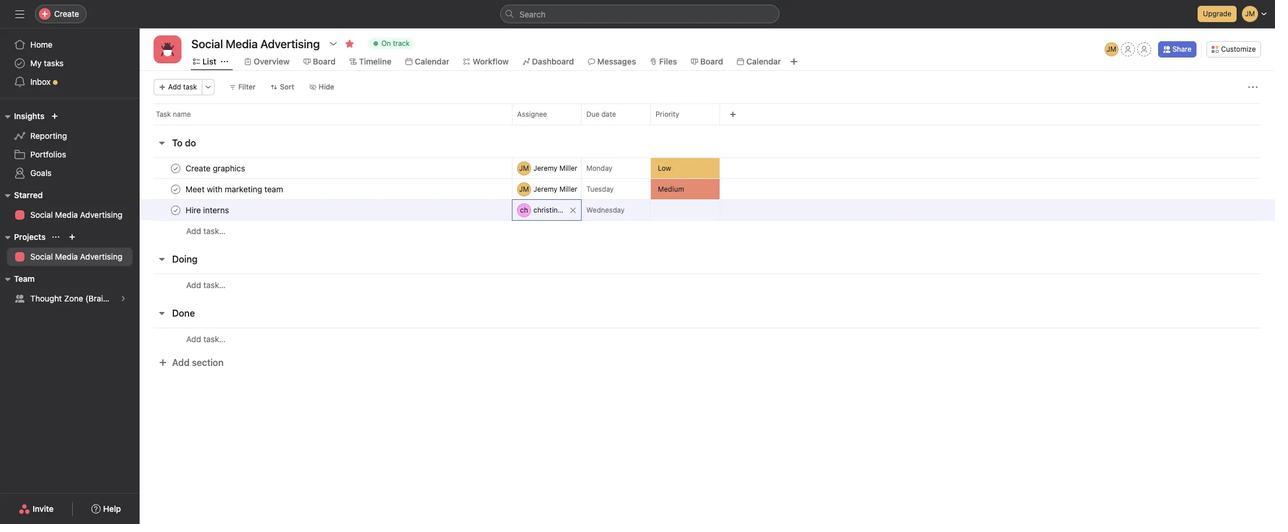 Task type: locate. For each thing, give the bounding box(es) containing it.
add
[[168, 83, 181, 91], [186, 226, 201, 236], [186, 280, 201, 290], [186, 334, 201, 344], [172, 358, 190, 368]]

1 vertical spatial collapse task list for this section image
[[157, 309, 166, 318]]

completed image up completed option
[[169, 161, 183, 175]]

0 vertical spatial social media advertising link
[[7, 206, 133, 225]]

team button
[[0, 272, 35, 286]]

my tasks
[[30, 58, 64, 68]]

customize button
[[1207, 41, 1261, 58]]

add task… button up section
[[186, 333, 226, 346]]

completed image for monday
[[169, 161, 183, 175]]

0 vertical spatial advertising
[[80, 210, 122, 220]]

overview
[[254, 56, 290, 66]]

2 jeremy miller from the top
[[533, 185, 577, 193]]

2 completed checkbox from the top
[[169, 203, 183, 217]]

0 vertical spatial social media advertising
[[30, 210, 122, 220]]

task
[[156, 110, 171, 119]]

2 task… from the top
[[203, 280, 226, 290]]

jeremy miller
[[533, 164, 577, 172], [533, 185, 577, 193]]

timeline
[[359, 56, 391, 66]]

3 task… from the top
[[203, 334, 226, 344]]

add task… down hire interns text field
[[186, 226, 226, 236]]

filter button
[[224, 79, 261, 95]]

0 vertical spatial completed image
[[169, 161, 183, 175]]

monday
[[586, 164, 612, 173]]

calendar down on track popup button
[[415, 56, 449, 66]]

Meet with marketing team text field
[[183, 184, 287, 195]]

dashboard link
[[523, 55, 574, 68]]

calendar left add tab image
[[746, 56, 781, 66]]

miller left the monday
[[559, 164, 577, 172]]

calendar for 1st the 'calendar' link from the left
[[415, 56, 449, 66]]

date
[[601, 110, 616, 119]]

board link down show options icon at the left of the page
[[304, 55, 336, 68]]

calendar link down track
[[405, 55, 449, 68]]

0 vertical spatial social
[[30, 210, 53, 220]]

completed image up completed image
[[169, 182, 183, 196]]

add up the add section button
[[186, 334, 201, 344]]

0 vertical spatial jm
[[1107, 45, 1116, 54]]

0 vertical spatial task…
[[203, 226, 226, 236]]

low
[[658, 164, 671, 172]]

1 vertical spatial jm
[[519, 164, 529, 172]]

1 calendar from the left
[[415, 56, 449, 66]]

2 vertical spatial jm
[[519, 185, 529, 193]]

add task… down doing button
[[186, 280, 226, 290]]

jm
[[1107, 45, 1116, 54], [519, 164, 529, 172], [519, 185, 529, 193]]

add task… row
[[140, 220, 1275, 242], [140, 274, 1275, 296], [140, 328, 1275, 350]]

calendar link left add tab image
[[737, 55, 781, 68]]

board link
[[304, 55, 336, 68], [691, 55, 723, 68]]

1 horizontal spatial board
[[700, 56, 723, 66]]

None text field
[[188, 33, 323, 54]]

1 vertical spatial social media advertising
[[30, 252, 122, 262]]

completed checkbox up completed option
[[169, 161, 183, 175]]

add task… for doing
[[186, 280, 226, 290]]

social media advertising down new project or portfolio 'icon'
[[30, 252, 122, 262]]

2 calendar from the left
[[746, 56, 781, 66]]

1 jeremy miller from the top
[[533, 164, 577, 172]]

goals link
[[7, 164, 133, 183]]

jeremy
[[533, 164, 557, 172], [533, 185, 557, 193]]

0 vertical spatial add task…
[[186, 226, 226, 236]]

task… for done
[[203, 334, 226, 344]]

social
[[30, 210, 53, 220], [30, 252, 53, 262]]

add for doing add task… button
[[186, 280, 201, 290]]

1 task… from the top
[[203, 226, 226, 236]]

1 vertical spatial social media advertising link
[[7, 248, 133, 266]]

1 vertical spatial add task… button
[[186, 279, 226, 292]]

social media advertising link down new project or portfolio 'icon'
[[7, 248, 133, 266]]

1 completed image from the top
[[169, 161, 183, 175]]

media up new project or portfolio 'icon'
[[55, 210, 78, 220]]

2 social media advertising link from the top
[[7, 248, 133, 266]]

0 vertical spatial miller
[[559, 164, 577, 172]]

starred element
[[0, 185, 140, 227]]

calendar link
[[405, 55, 449, 68], [737, 55, 781, 68]]

1 add task… from the top
[[186, 226, 226, 236]]

add task… button for done
[[186, 333, 226, 346]]

board link right 'files'
[[691, 55, 723, 68]]

board right 'files'
[[700, 56, 723, 66]]

timeline link
[[350, 55, 391, 68]]

add task… button down doing button
[[186, 279, 226, 292]]

completed checkbox inside create graphics cell
[[169, 161, 183, 175]]

0 horizontal spatial calendar link
[[405, 55, 449, 68]]

on track
[[382, 39, 410, 48]]

2 vertical spatial task…
[[203, 334, 226, 344]]

3 add task… from the top
[[186, 334, 226, 344]]

collapse task list for this section image left to
[[157, 138, 166, 148]]

add down doing button
[[186, 280, 201, 290]]

Completed checkbox
[[169, 161, 183, 175], [169, 203, 183, 217]]

1 social media advertising link from the top
[[7, 206, 133, 225]]

2 completed image from the top
[[169, 182, 183, 196]]

1 add task… button from the top
[[186, 225, 226, 238]]

2 jeremy from the top
[[533, 185, 557, 193]]

completed checkbox inside hire interns cell
[[169, 203, 183, 217]]

0 vertical spatial jeremy
[[533, 164, 557, 172]]

my
[[30, 58, 42, 68]]

1 horizontal spatial calendar link
[[737, 55, 781, 68]]

due date
[[586, 110, 616, 119]]

add field image
[[730, 111, 736, 118]]

advertising up 'teams' "element"
[[80, 252, 122, 262]]

row
[[140, 104, 1275, 125], [154, 124, 1261, 126], [140, 158, 1275, 179], [140, 179, 1275, 200], [140, 200, 1275, 221]]

dashboard
[[532, 56, 574, 66]]

task…
[[203, 226, 226, 236], [203, 280, 226, 290], [203, 334, 226, 344]]

2 miller from the top
[[559, 185, 577, 193]]

1 advertising from the top
[[80, 210, 122, 220]]

1 vertical spatial jeremy
[[533, 185, 557, 193]]

on
[[382, 39, 391, 48]]

2 calendar link from the left
[[737, 55, 781, 68]]

Create graphics text field
[[183, 163, 249, 174]]

2 vertical spatial add task… row
[[140, 328, 1275, 350]]

share button
[[1158, 41, 1197, 58]]

home
[[30, 40, 53, 49]]

0 vertical spatial jeremy miller
[[533, 164, 577, 172]]

1 vertical spatial completed image
[[169, 182, 183, 196]]

more actions image right task
[[205, 84, 212, 91]]

on track button
[[362, 35, 420, 52]]

miller
[[559, 164, 577, 172], [559, 185, 577, 193]]

jeremy miller for tuesday
[[533, 185, 577, 193]]

task name
[[156, 110, 191, 119]]

1 completed checkbox from the top
[[169, 161, 183, 175]]

messages
[[597, 56, 636, 66]]

media inside projects element
[[55, 252, 78, 262]]

sort button
[[265, 79, 300, 95]]

1 social media advertising from the top
[[30, 210, 122, 220]]

sort
[[280, 83, 294, 91]]

completed image
[[169, 161, 183, 175], [169, 182, 183, 196]]

advertising inside projects element
[[80, 252, 122, 262]]

0 horizontal spatial board
[[313, 56, 336, 66]]

media
[[55, 210, 78, 220], [55, 252, 78, 262]]

invite
[[33, 504, 54, 514]]

hire interns cell
[[140, 200, 513, 221]]

add task… for done
[[186, 334, 226, 344]]

0 vertical spatial completed checkbox
[[169, 161, 183, 175]]

social media advertising link
[[7, 206, 133, 225], [7, 248, 133, 266]]

— button
[[651, 200, 720, 221]]

1 vertical spatial task…
[[203, 280, 226, 290]]

social media advertising link up new project or portfolio 'icon'
[[7, 206, 133, 225]]

miller for tuesday
[[559, 185, 577, 193]]

help
[[103, 504, 121, 514]]

advertising
[[80, 210, 122, 220], [80, 252, 122, 262]]

0 vertical spatial media
[[55, 210, 78, 220]]

3 add task… row from the top
[[140, 328, 1275, 350]]

inbox
[[30, 77, 51, 87]]

completed image for tuesday
[[169, 182, 183, 196]]

see details, thought zone (brainstorm space) image
[[120, 296, 127, 303]]

overview link
[[244, 55, 290, 68]]

assignee
[[517, 110, 547, 119]]

advertising up projects element
[[80, 210, 122, 220]]

board for second the board link from the left
[[700, 56, 723, 66]]

jeremy for tuesday
[[533, 185, 557, 193]]

2 advertising from the top
[[80, 252, 122, 262]]

add for first add task… button
[[186, 226, 201, 236]]

1 vertical spatial media
[[55, 252, 78, 262]]

done
[[172, 308, 195, 319]]

create button
[[35, 5, 87, 23]]

add task
[[168, 83, 197, 91]]

collapse task list for this section image left done
[[157, 309, 166, 318]]

media down new project or portfolio 'icon'
[[55, 252, 78, 262]]

social down the projects
[[30, 252, 53, 262]]

0 horizontal spatial board link
[[304, 55, 336, 68]]

0 vertical spatial add task… row
[[140, 220, 1275, 242]]

add task… up section
[[186, 334, 226, 344]]

projects element
[[0, 227, 140, 269]]

0 horizontal spatial more actions image
[[205, 84, 212, 91]]

1 vertical spatial miller
[[559, 185, 577, 193]]

completed image inside "meet with marketing team" cell
[[169, 182, 183, 196]]

0 vertical spatial collapse task list for this section image
[[157, 138, 166, 148]]

header to do tree grid
[[140, 158, 1275, 242]]

2 social from the top
[[30, 252, 53, 262]]

social media advertising link inside the starred element
[[7, 206, 133, 225]]

add task… inside the header to do 'tree grid'
[[186, 226, 226, 236]]

due
[[586, 110, 600, 119]]

2 collapse task list for this section image from the top
[[157, 309, 166, 318]]

remove from starred image
[[345, 39, 354, 48]]

1 horizontal spatial calendar
[[746, 56, 781, 66]]

2 vertical spatial add task… button
[[186, 333, 226, 346]]

2 vertical spatial add task…
[[186, 334, 226, 344]]

home link
[[7, 35, 133, 54]]

2 social media advertising from the top
[[30, 252, 122, 262]]

goals
[[30, 168, 52, 178]]

1 horizontal spatial board link
[[691, 55, 723, 68]]

board
[[313, 56, 336, 66], [700, 56, 723, 66]]

insights
[[14, 111, 44, 121]]

board down show options icon at the left of the page
[[313, 56, 336, 66]]

more actions image
[[1248, 83, 1258, 92], [205, 84, 212, 91]]

meet with marketing team cell
[[140, 179, 513, 200]]

jeremy miller for monday
[[533, 164, 577, 172]]

1 board from the left
[[313, 56, 336, 66]]

0 horizontal spatial calendar
[[415, 56, 449, 66]]

1 vertical spatial completed checkbox
[[169, 203, 183, 217]]

thought zone (brainstorm space)
[[30, 294, 158, 304]]

section
[[192, 358, 224, 368]]

done button
[[172, 303, 195, 324]]

jm inside button
[[1107, 45, 1116, 54]]

1 media from the top
[[55, 210, 78, 220]]

1 miller from the top
[[559, 164, 577, 172]]

2 board from the left
[[700, 56, 723, 66]]

advertising inside the starred element
[[80, 210, 122, 220]]

new project or portfolio image
[[69, 234, 76, 241]]

3 add task… button from the top
[[186, 333, 226, 346]]

1 vertical spatial social
[[30, 252, 53, 262]]

2 add task… from the top
[[186, 280, 226, 290]]

calendar
[[415, 56, 449, 66], [746, 56, 781, 66]]

more actions image down customize
[[1248, 83, 1258, 92]]

upgrade button
[[1198, 6, 1237, 22]]

global element
[[0, 29, 140, 98]]

2 add task… row from the top
[[140, 274, 1275, 296]]

calendar for second the 'calendar' link from left
[[746, 56, 781, 66]]

list link
[[193, 55, 216, 68]]

priority
[[656, 110, 679, 119]]

1 vertical spatial add task…
[[186, 280, 226, 290]]

1 vertical spatial advertising
[[80, 252, 122, 262]]

completed image inside create graphics cell
[[169, 161, 183, 175]]

0 vertical spatial add task… button
[[186, 225, 226, 238]]

to do button
[[172, 133, 196, 154]]

collapse task list for this section image
[[157, 138, 166, 148], [157, 309, 166, 318]]

1 vertical spatial add task… row
[[140, 274, 1275, 296]]

social down starred
[[30, 210, 53, 220]]

social media advertising up new project or portfolio 'icon'
[[30, 210, 122, 220]]

add task… button down hire interns text field
[[186, 225, 226, 238]]

miller up remove image on the top
[[559, 185, 577, 193]]

my tasks link
[[7, 54, 133, 73]]

social inside the starred element
[[30, 210, 53, 220]]

add inside the header to do 'tree grid'
[[186, 226, 201, 236]]

add left task
[[168, 83, 181, 91]]

2 add task… button from the top
[[186, 279, 226, 292]]

social media advertising inside projects element
[[30, 252, 122, 262]]

social inside projects element
[[30, 252, 53, 262]]

1 jeremy from the top
[[533, 164, 557, 172]]

add left section
[[172, 358, 190, 368]]

portfolios
[[30, 150, 66, 159]]

1 vertical spatial jeremy miller
[[533, 185, 577, 193]]

add down hire interns text field
[[186, 226, 201, 236]]

social media advertising inside the starred element
[[30, 210, 122, 220]]

completed checkbox down completed option
[[169, 203, 183, 217]]

2 media from the top
[[55, 252, 78, 262]]

messages link
[[588, 55, 636, 68]]

1 social from the top
[[30, 210, 53, 220]]

Hire interns text field
[[183, 204, 233, 216]]



Task type: describe. For each thing, give the bounding box(es) containing it.
medium
[[658, 185, 684, 193]]

files
[[659, 56, 677, 66]]

completed checkbox for wednesday
[[169, 203, 183, 217]]

jm button
[[1105, 42, 1119, 56]]

tasks
[[44, 58, 64, 68]]

1 board link from the left
[[304, 55, 336, 68]]

jeremy for monday
[[533, 164, 557, 172]]

projects
[[14, 232, 46, 242]]

workflow
[[473, 56, 509, 66]]

add for add task… button corresponding to done
[[186, 334, 201, 344]]

thought
[[30, 294, 62, 304]]

add section
[[172, 358, 224, 368]]

tab actions image
[[221, 58, 228, 65]]

add task… row for done
[[140, 328, 1275, 350]]

insights button
[[0, 109, 44, 123]]

social media advertising for social media advertising link inside the starred element
[[30, 210, 122, 220]]

completed image
[[169, 203, 183, 217]]

Completed checkbox
[[169, 182, 183, 196]]

customize
[[1221, 45, 1256, 54]]

completed checkbox for monday
[[169, 161, 183, 175]]

1 add task… row from the top
[[140, 220, 1275, 242]]

jm for low
[[519, 164, 529, 172]]

medium button
[[651, 179, 720, 200]]

portfolios link
[[7, 145, 133, 164]]

help button
[[84, 499, 129, 520]]

starred button
[[0, 188, 43, 202]]

name
[[173, 110, 191, 119]]

create
[[54, 9, 79, 19]]

add tab image
[[789, 57, 799, 66]]

add task… row for doing
[[140, 274, 1275, 296]]

insights element
[[0, 106, 140, 185]]

team
[[14, 274, 35, 284]]

hide button
[[304, 79, 339, 95]]

(brainstorm
[[85, 294, 129, 304]]

reporting
[[30, 131, 67, 141]]

projects button
[[0, 230, 46, 244]]

miller for monday
[[559, 164, 577, 172]]

row containing ch
[[140, 200, 1275, 221]]

low button
[[651, 158, 720, 179]]

ch
[[520, 206, 528, 214]]

task… inside the header to do 'tree grid'
[[203, 226, 226, 236]]

2 board link from the left
[[691, 55, 723, 68]]

upgrade
[[1203, 9, 1232, 18]]

inbox link
[[7, 73, 133, 91]]

wednesday
[[586, 206, 625, 215]]

board for second the board link from right
[[313, 56, 336, 66]]

jm for medium
[[519, 185, 529, 193]]

bug image
[[161, 42, 175, 56]]

social for social media advertising link inside projects element
[[30, 252, 53, 262]]

social media advertising for social media advertising link inside projects element
[[30, 252, 122, 262]]

add inside "button"
[[168, 83, 181, 91]]

to do
[[172, 138, 196, 148]]

tuesday
[[586, 185, 614, 194]]

workflow link
[[463, 55, 509, 68]]

zone
[[64, 294, 83, 304]]

thought zone (brainstorm space) link
[[7, 290, 158, 308]]

1 horizontal spatial more actions image
[[1248, 83, 1258, 92]]

filter
[[238, 83, 256, 91]]

files link
[[650, 55, 677, 68]]

starred
[[14, 190, 43, 200]]

Search tasks, projects, and more text field
[[500, 5, 780, 23]]

track
[[393, 39, 410, 48]]

add section button
[[154, 353, 228, 373]]

task
[[183, 83, 197, 91]]

task… for doing
[[203, 280, 226, 290]]

1 collapse task list for this section image from the top
[[157, 138, 166, 148]]

show options, current sort, top image
[[53, 234, 60, 241]]

reporting link
[[7, 127, 133, 145]]

hide sidebar image
[[15, 9, 24, 19]]

doing
[[172, 254, 198, 265]]

space)
[[132, 294, 158, 304]]

ch cell
[[512, 200, 582, 221]]

add task button
[[154, 79, 202, 95]]

—
[[658, 207, 663, 214]]

hide
[[319, 83, 334, 91]]

media inside the starred element
[[55, 210, 78, 220]]

new image
[[51, 113, 58, 120]]

collapse task list for this section image
[[157, 255, 166, 264]]

teams element
[[0, 269, 158, 311]]

do
[[185, 138, 196, 148]]

row containing task name
[[140, 104, 1275, 125]]

list
[[202, 56, 216, 66]]

doing button
[[172, 249, 198, 270]]

add task… button for doing
[[186, 279, 226, 292]]

ch button
[[517, 203, 567, 217]]

invite button
[[11, 499, 61, 520]]

show options image
[[329, 39, 338, 48]]

remove image
[[570, 207, 577, 214]]

social for social media advertising link inside the starred element
[[30, 210, 53, 220]]

create graphics cell
[[140, 158, 513, 179]]

to
[[172, 138, 183, 148]]

social media advertising link inside projects element
[[7, 248, 133, 266]]

share
[[1173, 45, 1192, 54]]

1 calendar link from the left
[[405, 55, 449, 68]]



Task type: vqa. For each thing, say whether or not it's contained in the screenshot.
ADD PROFILE PHOTO
no



